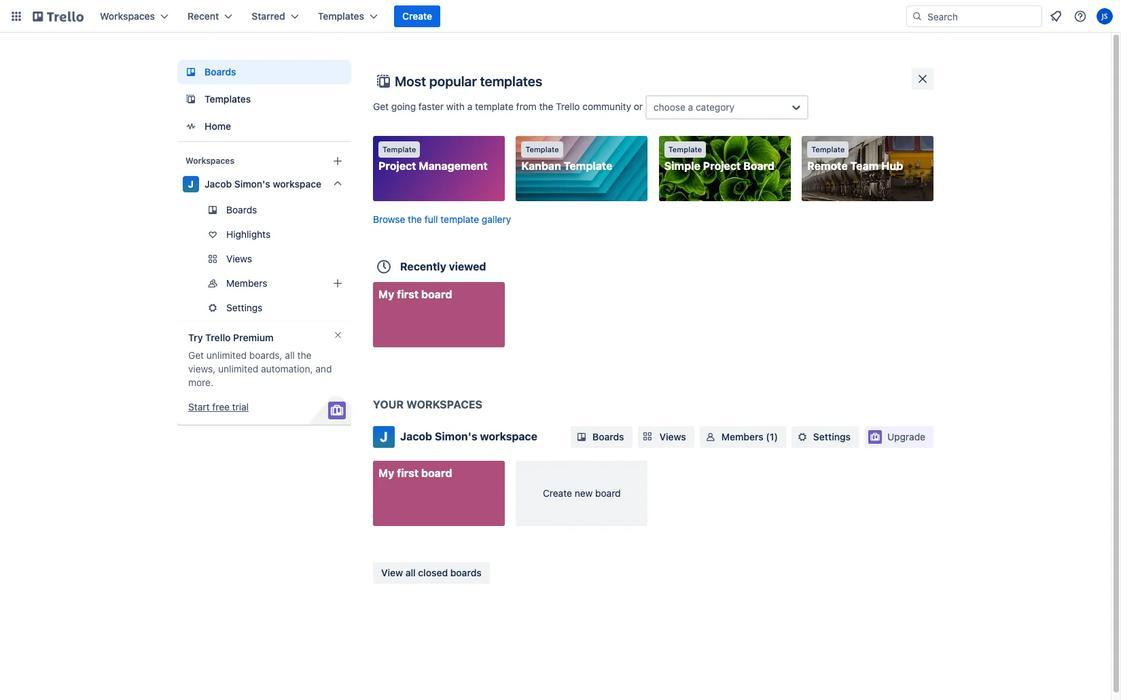 Task type: vqa. For each thing, say whether or not it's contained in the screenshot.
right Settings
yes



Task type: describe. For each thing, give the bounding box(es) containing it.
template for simple
[[669, 145, 702, 154]]

template for remote
[[812, 145, 845, 154]]

from
[[516, 100, 537, 112]]

home
[[205, 120, 231, 132]]

start
[[188, 401, 210, 413]]

starred
[[252, 10, 285, 22]]

view
[[381, 566, 403, 578]]

all inside try trello premium get unlimited boards, all the views, unlimited automation, and more.
[[285, 349, 295, 361]]

recently
[[400, 260, 446, 272]]

start free trial
[[188, 401, 249, 413]]

new
[[575, 487, 593, 499]]

first for 1st my first board link from the bottom of the page
[[397, 467, 419, 479]]

templates inside popup button
[[318, 10, 364, 22]]

free
[[212, 401, 230, 413]]

workspaces inside dropdown button
[[100, 10, 155, 22]]

more.
[[188, 377, 213, 388]]

boards for views
[[593, 431, 624, 442]]

most
[[395, 73, 426, 89]]

1 my from the top
[[379, 288, 394, 300]]

1 sm image from the left
[[704, 430, 718, 444]]

your workspaces
[[373, 398, 483, 410]]

going
[[391, 100, 416, 112]]

search image
[[912, 11, 923, 22]]

create for create
[[402, 10, 432, 22]]

jacob simon (jacobsimon16) image
[[1097, 8, 1113, 24]]

closed
[[418, 566, 448, 578]]

members (1)
[[722, 431, 778, 442]]

get going faster with a template from the trello community or
[[373, 100, 646, 112]]

management
[[419, 160, 488, 172]]

templates
[[480, 73, 542, 89]]

templates link
[[177, 87, 351, 111]]

start free trial button
[[188, 400, 249, 414]]

0 horizontal spatial a
[[467, 100, 473, 112]]

trial
[[232, 401, 249, 413]]

boards,
[[249, 349, 282, 361]]

2 my from the top
[[379, 467, 394, 479]]

gallery
[[482, 213, 511, 225]]

upgrade
[[888, 431, 926, 442]]

0 horizontal spatial workspace
[[273, 178, 322, 190]]

0 vertical spatial unlimited
[[207, 349, 247, 361]]

automation,
[[261, 363, 313, 374]]

with
[[446, 100, 465, 112]]

boards
[[450, 566, 482, 578]]

board image
[[183, 64, 199, 80]]

back to home image
[[33, 5, 84, 27]]

and
[[316, 363, 332, 374]]

template simple project board
[[665, 145, 775, 172]]

workspaces
[[406, 398, 483, 410]]

open information menu image
[[1074, 10, 1087, 23]]

1 horizontal spatial workspace
[[480, 430, 537, 442]]

browse the full template gallery
[[373, 213, 511, 225]]

1 vertical spatial unlimited
[[218, 363, 258, 374]]

1 horizontal spatial the
[[408, 213, 422, 225]]

board for first my first board link from the top of the page
[[421, 288, 452, 300]]

create for create new board
[[543, 487, 572, 499]]

2 vertical spatial board
[[595, 487, 621, 499]]

0 horizontal spatial views
[[226, 253, 252, 264]]

choose
[[654, 101, 686, 113]]

sm image inside settings 'link'
[[796, 430, 809, 444]]

recently viewed
[[400, 260, 486, 272]]

template for project
[[383, 145, 416, 154]]

view all closed boards
[[381, 566, 482, 578]]

1 horizontal spatial jacob
[[400, 430, 432, 442]]

0 horizontal spatial settings
[[226, 302, 263, 313]]

members link
[[177, 273, 351, 294]]

recent
[[188, 10, 219, 22]]

board
[[744, 160, 775, 172]]

0 horizontal spatial jacob
[[205, 178, 232, 190]]

0 vertical spatial trello
[[556, 100, 580, 112]]

1 vertical spatial template
[[441, 213, 479, 225]]

community
[[583, 100, 631, 112]]

template board image
[[183, 91, 199, 107]]

Search field
[[923, 6, 1042, 27]]

0 horizontal spatial templates
[[205, 93, 251, 105]]

1 my first board link from the top
[[373, 282, 505, 347]]

primary element
[[0, 0, 1121, 33]]

0 vertical spatial boards
[[205, 66, 236, 77]]



Task type: locate. For each thing, give the bounding box(es) containing it.
1 horizontal spatial sm image
[[796, 430, 809, 444]]

unlimited down the boards,
[[218, 363, 258, 374]]

boards link up the new at the right of the page
[[571, 426, 632, 448]]

members for members (1)
[[722, 431, 764, 442]]

0 vertical spatial workspace
[[273, 178, 322, 190]]

members down "highlights"
[[226, 277, 267, 289]]

template kanban template
[[522, 145, 613, 172]]

the for try trello premium get unlimited boards, all the views, unlimited automation, and more.
[[297, 349, 312, 361]]

0 vertical spatial first
[[397, 288, 419, 300]]

a right with
[[467, 100, 473, 112]]

simon's
[[234, 178, 270, 190], [435, 430, 478, 442]]

unlimited
[[207, 349, 247, 361], [218, 363, 258, 374]]

get up views, on the left of page
[[188, 349, 204, 361]]

templates right starred "popup button"
[[318, 10, 364, 22]]

0 vertical spatial boards link
[[177, 60, 351, 84]]

sm image
[[704, 430, 718, 444], [796, 430, 809, 444]]

settings
[[226, 302, 263, 313], [813, 431, 851, 442]]

template up remote
[[812, 145, 845, 154]]

0 vertical spatial settings
[[226, 302, 263, 313]]

0 horizontal spatial get
[[188, 349, 204, 361]]

template inside template remote team hub
[[812, 145, 845, 154]]

1 vertical spatial views link
[[638, 426, 694, 448]]

0 horizontal spatial j
[[188, 178, 194, 190]]

create button
[[394, 5, 441, 27]]

0 vertical spatial board
[[421, 288, 452, 300]]

jacob simon's workspace down 'workspaces'
[[400, 430, 537, 442]]

1 vertical spatial all
[[406, 566, 416, 578]]

1 vertical spatial jacob
[[400, 430, 432, 442]]

0 horizontal spatial jacob simon's workspace
[[205, 178, 322, 190]]

0 vertical spatial workspaces
[[100, 10, 155, 22]]

get left going
[[373, 100, 389, 112]]

the right from
[[539, 100, 553, 112]]

0 vertical spatial views
[[226, 253, 252, 264]]

get
[[373, 100, 389, 112], [188, 349, 204, 361]]

project up browse
[[379, 160, 416, 172]]

j down home icon
[[188, 178, 194, 190]]

view all closed boards button
[[373, 562, 490, 583]]

2 vertical spatial boards
[[593, 431, 624, 442]]

settings link down members 'link'
[[177, 297, 351, 319]]

1 horizontal spatial templates
[[318, 10, 364, 22]]

template right kanban
[[564, 160, 613, 172]]

workspaces
[[100, 10, 155, 22], [186, 156, 234, 166]]

faster
[[419, 100, 444, 112]]

2 vertical spatial boards link
[[571, 426, 632, 448]]

1 horizontal spatial project
[[703, 160, 741, 172]]

1 horizontal spatial members
[[722, 431, 764, 442]]

category
[[696, 101, 735, 113]]

1 vertical spatial views
[[660, 431, 686, 442]]

full
[[425, 213, 438, 225]]

1 vertical spatial workspace
[[480, 430, 537, 442]]

template down going
[[383, 145, 416, 154]]

viewed
[[449, 260, 486, 272]]

project inside template simple project board
[[703, 160, 741, 172]]

0 vertical spatial the
[[539, 100, 553, 112]]

browse
[[373, 213, 405, 225]]

project left "board"
[[703, 160, 741, 172]]

1 vertical spatial board
[[421, 467, 452, 479]]

1 vertical spatial my
[[379, 467, 394, 479]]

1 horizontal spatial jacob simon's workspace
[[400, 430, 537, 442]]

0 vertical spatial simon's
[[234, 178, 270, 190]]

remote
[[807, 160, 848, 172]]

0 vertical spatial my
[[379, 288, 394, 300]]

try
[[188, 332, 203, 343]]

trello
[[556, 100, 580, 112], [205, 332, 231, 343]]

0 horizontal spatial create
[[402, 10, 432, 22]]

sm image
[[575, 430, 589, 444]]

settings link
[[177, 297, 351, 319], [792, 426, 859, 448]]

jacob
[[205, 178, 232, 190], [400, 430, 432, 442]]

boards right sm icon
[[593, 431, 624, 442]]

browse the full template gallery link
[[373, 213, 511, 225]]

add image
[[330, 275, 346, 292]]

1 horizontal spatial a
[[688, 101, 693, 113]]

first
[[397, 288, 419, 300], [397, 467, 419, 479]]

my
[[379, 288, 394, 300], [379, 467, 394, 479]]

the left full
[[408, 213, 422, 225]]

1 vertical spatial members
[[722, 431, 764, 442]]

1 vertical spatial simon's
[[435, 430, 478, 442]]

2 project from the left
[[703, 160, 741, 172]]

the for get going faster with a template from the trello community or
[[539, 100, 553, 112]]

0 vertical spatial views link
[[177, 248, 351, 270]]

starred button
[[244, 5, 307, 27]]

0 horizontal spatial sm image
[[704, 430, 718, 444]]

j
[[188, 178, 194, 190], [380, 429, 388, 444]]

jacob down home
[[205, 178, 232, 190]]

2 my first board from the top
[[379, 467, 452, 479]]

simon's down 'workspaces'
[[435, 430, 478, 442]]

simple
[[665, 160, 701, 172]]

workspaces button
[[92, 5, 177, 27]]

template up 'simple'
[[669, 145, 702, 154]]

kanban
[[522, 160, 561, 172]]

a right choose at the top right of page
[[688, 101, 693, 113]]

0 vertical spatial jacob simon's workspace
[[205, 178, 322, 190]]

all right 'view'
[[406, 566, 416, 578]]

1 vertical spatial workspaces
[[186, 156, 234, 166]]

create left the new at the right of the page
[[543, 487, 572, 499]]

simon's up "highlights"
[[234, 178, 270, 190]]

highlights
[[226, 228, 271, 240]]

0 vertical spatial my first board
[[379, 288, 452, 300]]

0 horizontal spatial project
[[379, 160, 416, 172]]

highlights link
[[177, 224, 351, 245]]

jacob down the your workspaces
[[400, 430, 432, 442]]

choose a category
[[654, 101, 735, 113]]

trello right "try"
[[205, 332, 231, 343]]

0 horizontal spatial simon's
[[234, 178, 270, 190]]

1 horizontal spatial views link
[[638, 426, 694, 448]]

0 vertical spatial create
[[402, 10, 432, 22]]

0 horizontal spatial settings link
[[177, 297, 351, 319]]

1 vertical spatial get
[[188, 349, 204, 361]]

the
[[539, 100, 553, 112], [408, 213, 422, 225], [297, 349, 312, 361]]

trello left community
[[556, 100, 580, 112]]

0 vertical spatial members
[[226, 277, 267, 289]]

first for first my first board link from the top of the page
[[397, 288, 419, 300]]

create a workspace image
[[330, 153, 346, 169]]

0 notifications image
[[1048, 8, 1064, 24]]

members left the (1)
[[722, 431, 764, 442]]

members inside 'link'
[[226, 277, 267, 289]]

0 horizontal spatial trello
[[205, 332, 231, 343]]

1 vertical spatial create
[[543, 487, 572, 499]]

team
[[851, 160, 879, 172]]

template
[[383, 145, 416, 154], [526, 145, 559, 154], [669, 145, 702, 154], [812, 145, 845, 154], [564, 160, 613, 172]]

0 vertical spatial all
[[285, 349, 295, 361]]

1 vertical spatial boards link
[[177, 199, 351, 221]]

boards link
[[177, 60, 351, 84], [177, 199, 351, 221], [571, 426, 632, 448]]

1 vertical spatial jacob simon's workspace
[[400, 430, 537, 442]]

template for kanban
[[526, 145, 559, 154]]

1 my first board from the top
[[379, 288, 452, 300]]

views link
[[177, 248, 351, 270], [638, 426, 694, 448]]

2 vertical spatial the
[[297, 349, 312, 361]]

or
[[634, 100, 643, 112]]

1 horizontal spatial settings link
[[792, 426, 859, 448]]

1 vertical spatial my first board
[[379, 467, 452, 479]]

1 vertical spatial settings
[[813, 431, 851, 442]]

board
[[421, 288, 452, 300], [421, 467, 452, 479], [595, 487, 621, 499]]

0 horizontal spatial members
[[226, 277, 267, 289]]

project
[[379, 160, 416, 172], [703, 160, 741, 172]]

most popular templates
[[395, 73, 542, 89]]

template
[[475, 100, 514, 112], [441, 213, 479, 225]]

all up automation,
[[285, 349, 295, 361]]

2 horizontal spatial the
[[539, 100, 553, 112]]

board for 1st my first board link from the bottom of the page
[[421, 467, 452, 479]]

boards link for views
[[571, 426, 632, 448]]

1 project from the left
[[379, 160, 416, 172]]

0 vertical spatial settings link
[[177, 297, 351, 319]]

premium
[[233, 332, 274, 343]]

j down your
[[380, 429, 388, 444]]

1 vertical spatial settings link
[[792, 426, 859, 448]]

template right full
[[441, 213, 479, 225]]

0 horizontal spatial workspaces
[[100, 10, 155, 22]]

0 vertical spatial templates
[[318, 10, 364, 22]]

1 horizontal spatial trello
[[556, 100, 580, 112]]

1 horizontal spatial j
[[380, 429, 388, 444]]

views
[[226, 253, 252, 264], [660, 431, 686, 442]]

0 vertical spatial j
[[188, 178, 194, 190]]

settings up premium
[[226, 302, 263, 313]]

0 vertical spatial get
[[373, 100, 389, 112]]

boards right board image
[[205, 66, 236, 77]]

jacob simon's workspace up highlights "link"
[[205, 178, 322, 190]]

1 vertical spatial my first board link
[[373, 461, 505, 526]]

template inside template simple project board
[[669, 145, 702, 154]]

my first board link
[[373, 282, 505, 347], [373, 461, 505, 526]]

jacob simon's workspace
[[205, 178, 322, 190], [400, 430, 537, 442]]

your
[[373, 398, 404, 410]]

2 first from the top
[[397, 467, 419, 479]]

1 vertical spatial j
[[380, 429, 388, 444]]

boards
[[205, 66, 236, 77], [226, 204, 257, 215], [593, 431, 624, 442]]

project inside template project management
[[379, 160, 416, 172]]

all
[[285, 349, 295, 361], [406, 566, 416, 578]]

hub
[[882, 160, 903, 172]]

1 first from the top
[[397, 288, 419, 300]]

templates up home
[[205, 93, 251, 105]]

boards link up highlights "link"
[[177, 199, 351, 221]]

template up kanban
[[526, 145, 559, 154]]

sm image left members (1) on the bottom of the page
[[704, 430, 718, 444]]

try trello premium get unlimited boards, all the views, unlimited automation, and more.
[[188, 332, 332, 388]]

1 horizontal spatial all
[[406, 566, 416, 578]]

1 horizontal spatial create
[[543, 487, 572, 499]]

templates
[[318, 10, 364, 22], [205, 93, 251, 105]]

1 horizontal spatial simon's
[[435, 430, 478, 442]]

1 horizontal spatial settings
[[813, 431, 851, 442]]

all inside button
[[406, 566, 416, 578]]

members for members
[[226, 277, 267, 289]]

home image
[[183, 118, 199, 135]]

settings right the (1)
[[813, 431, 851, 442]]

workspace
[[273, 178, 322, 190], [480, 430, 537, 442]]

1 horizontal spatial views
[[660, 431, 686, 442]]

0 horizontal spatial all
[[285, 349, 295, 361]]

sm image right the (1)
[[796, 430, 809, 444]]

create new board
[[543, 487, 621, 499]]

boards for highlights
[[226, 204, 257, 215]]

1 vertical spatial boards
[[226, 204, 257, 215]]

0 vertical spatial my first board link
[[373, 282, 505, 347]]

1 vertical spatial first
[[397, 467, 419, 479]]

create
[[402, 10, 432, 22], [543, 487, 572, 499]]

template down "templates" on the top left
[[475, 100, 514, 112]]

0 vertical spatial template
[[475, 100, 514, 112]]

members
[[226, 277, 267, 289], [722, 431, 764, 442]]

0 vertical spatial jacob
[[205, 178, 232, 190]]

templates button
[[310, 5, 386, 27]]

boards link for highlights
[[177, 199, 351, 221]]

2 sm image from the left
[[796, 430, 809, 444]]

0 horizontal spatial the
[[297, 349, 312, 361]]

1 horizontal spatial workspaces
[[186, 156, 234, 166]]

popular
[[429, 73, 477, 89]]

boards up "highlights"
[[226, 204, 257, 215]]

template remote team hub
[[807, 145, 903, 172]]

trello inside try trello premium get unlimited boards, all the views, unlimited automation, and more.
[[205, 332, 231, 343]]

get inside try trello premium get unlimited boards, all the views, unlimited automation, and more.
[[188, 349, 204, 361]]

boards link up templates link
[[177, 60, 351, 84]]

recent button
[[179, 5, 241, 27]]

0 horizontal spatial views link
[[177, 248, 351, 270]]

2 my first board link from the top
[[373, 461, 505, 526]]

the inside try trello premium get unlimited boards, all the views, unlimited automation, and more.
[[297, 349, 312, 361]]

template project management
[[379, 145, 488, 172]]

create inside button
[[402, 10, 432, 22]]

template inside template project management
[[383, 145, 416, 154]]

1 vertical spatial trello
[[205, 332, 231, 343]]

create up most
[[402, 10, 432, 22]]

home link
[[177, 114, 351, 139]]

settings link right the (1)
[[792, 426, 859, 448]]

a
[[467, 100, 473, 112], [688, 101, 693, 113]]

my first board
[[379, 288, 452, 300], [379, 467, 452, 479]]

1 vertical spatial the
[[408, 213, 422, 225]]

1 horizontal spatial get
[[373, 100, 389, 112]]

views,
[[188, 363, 216, 374]]

(1)
[[766, 431, 778, 442]]

upgrade button
[[864, 426, 934, 448]]

the up automation,
[[297, 349, 312, 361]]

1 vertical spatial templates
[[205, 93, 251, 105]]

unlimited up views, on the left of page
[[207, 349, 247, 361]]



